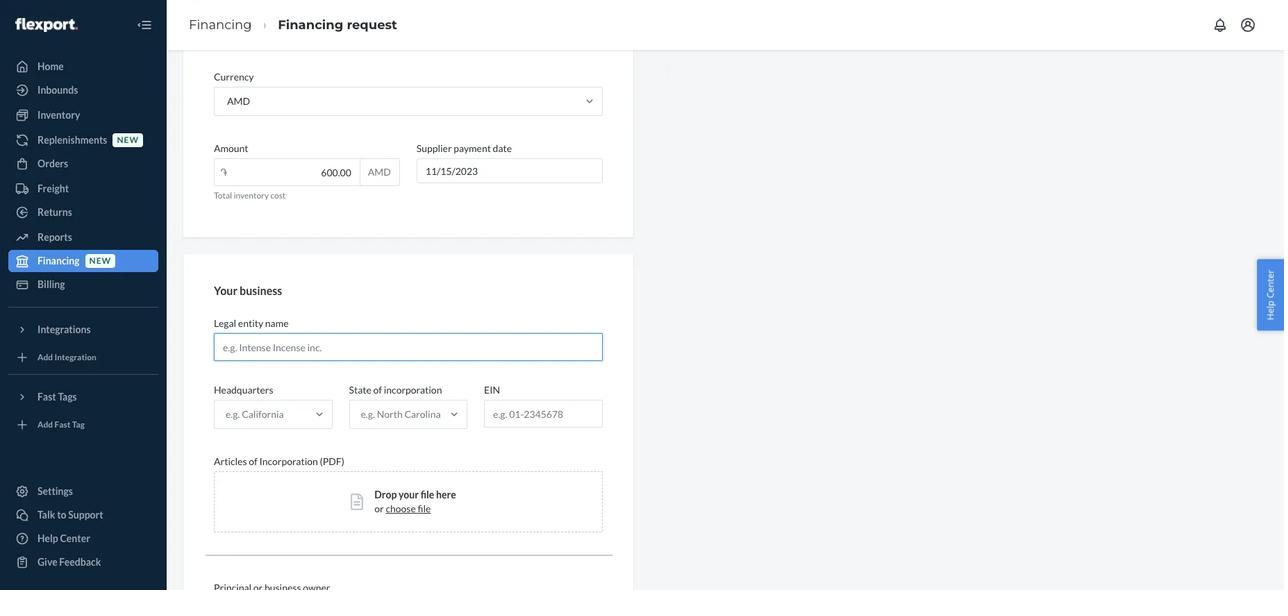 Task type: describe. For each thing, give the bounding box(es) containing it.
help center inside button
[[1264, 270, 1277, 320]]

talk to support button
[[8, 504, 158, 526]]

help center link
[[8, 528, 158, 550]]

of for articles
[[249, 456, 257, 467]]

replenishments
[[38, 134, 107, 146]]

inventory
[[234, 191, 269, 201]]

tags
[[58, 391, 77, 403]]

give
[[38, 556, 57, 568]]

add fast tag
[[38, 420, 85, 430]]

1 vertical spatial amd
[[368, 166, 391, 178]]

financing for financing link
[[189, 17, 252, 32]]

center inside help center button
[[1264, 270, 1277, 298]]

request
[[347, 17, 397, 32]]

drop your file here or choose file
[[375, 489, 456, 515]]

add integration
[[38, 352, 96, 363]]

e.g. Intense Incense inc. field
[[214, 333, 603, 361]]

financing request link
[[278, 17, 397, 32]]

tag
[[72, 420, 85, 430]]

supplier payment date
[[417, 143, 512, 154]]

california
[[242, 408, 284, 420]]

give feedback button
[[8, 551, 158, 574]]

(pdf)
[[320, 456, 344, 467]]

orders link
[[8, 153, 158, 175]]

new for replenishments
[[117, 135, 139, 145]]

home
[[38, 60, 64, 72]]

feedback
[[59, 556, 101, 568]]

open notifications image
[[1212, 17, 1229, 33]]

center inside 'help center' link
[[60, 533, 90, 545]]

e.g. california
[[226, 408, 284, 420]]

state
[[349, 384, 371, 396]]

help inside button
[[1264, 301, 1277, 320]]

0 vertical spatial file
[[421, 489, 434, 501]]

or
[[375, 503, 384, 515]]

add integration link
[[8, 347, 158, 369]]

add for add fast tag
[[38, 420, 53, 430]]

your
[[214, 284, 237, 298]]

billing
[[38, 279, 65, 290]]

reports
[[38, 231, 72, 243]]

incorporation
[[259, 456, 318, 467]]

of for state
[[373, 384, 382, 396]]

headquarters
[[214, 384, 273, 396]]

articles
[[214, 456, 247, 467]]

inbounds link
[[8, 79, 158, 101]]

new for financing
[[89, 256, 111, 266]]

north
[[377, 408, 403, 420]]

inventory
[[38, 109, 80, 121]]

fast tags button
[[8, 386, 158, 408]]

integrations button
[[8, 319, 158, 341]]



Task type: locate. For each thing, give the bounding box(es) containing it.
returns
[[38, 206, 72, 218]]

close navigation image
[[136, 17, 153, 33]]

financing down reports at the left
[[38, 255, 80, 267]]

inventory link
[[8, 104, 158, 126]]

e.g. for e.g. north carolina
[[361, 408, 375, 420]]

legal entity name
[[214, 317, 289, 329]]

cost
[[270, 191, 286, 201]]

fast inside fast tags dropdown button
[[38, 391, 56, 403]]

choose
[[386, 503, 416, 515]]

fast inside add fast tag link
[[55, 420, 70, 430]]

add left integration
[[38, 352, 53, 363]]

0 horizontal spatial new
[[89, 256, 111, 266]]

1 vertical spatial of
[[249, 456, 257, 467]]

incorporation
[[384, 384, 442, 396]]

fast tags
[[38, 391, 77, 403]]

state of incorporation
[[349, 384, 442, 396]]

1 horizontal spatial of
[[373, 384, 382, 396]]

0 vertical spatial help center
[[1264, 270, 1277, 320]]

total
[[214, 191, 232, 201]]

0.00 text field
[[215, 159, 360, 186]]

file alt image
[[351, 494, 363, 511]]

1 horizontal spatial e.g.
[[361, 408, 375, 420]]

add fast tag link
[[8, 414, 158, 436]]

help center button
[[1257, 260, 1284, 331]]

support
[[68, 509, 103, 521]]

e.g. for e.g. california
[[226, 408, 240, 420]]

billing link
[[8, 274, 158, 296]]

1 horizontal spatial financing
[[189, 17, 252, 32]]

center
[[1264, 270, 1277, 298], [60, 533, 90, 545]]

file
[[421, 489, 434, 501], [418, 503, 431, 515]]

inbounds
[[38, 84, 78, 96]]

talk
[[38, 509, 55, 521]]

help
[[1264, 301, 1277, 320], [38, 533, 58, 545]]

here
[[436, 489, 456, 501]]

fast
[[38, 391, 56, 403], [55, 420, 70, 430]]

file left here
[[421, 489, 434, 501]]

1 vertical spatial file
[[418, 503, 431, 515]]

0 vertical spatial new
[[117, 135, 139, 145]]

date
[[493, 143, 512, 154]]

amount
[[214, 143, 248, 154]]

1 e.g. from the left
[[226, 408, 240, 420]]

e.g.
[[226, 408, 240, 420], [361, 408, 375, 420]]

add for add integration
[[38, 352, 53, 363]]

file down your
[[418, 503, 431, 515]]

drop
[[375, 489, 397, 501]]

give feedback
[[38, 556, 101, 568]]

1 horizontal spatial help
[[1264, 301, 1277, 320]]

carolina
[[404, 408, 441, 420]]

1 vertical spatial help center
[[38, 533, 90, 545]]

0 vertical spatial help
[[1264, 301, 1277, 320]]

settings link
[[8, 481, 158, 503]]

1 horizontal spatial center
[[1264, 270, 1277, 298]]

breadcrumbs navigation
[[178, 5, 408, 45]]

currency
[[214, 71, 254, 83]]

financing for financing request
[[278, 17, 343, 32]]

of
[[373, 384, 382, 396], [249, 456, 257, 467]]

help center
[[1264, 270, 1277, 320], [38, 533, 90, 545]]

add down fast tags
[[38, 420, 53, 430]]

1 vertical spatial add
[[38, 420, 53, 430]]

reports link
[[8, 226, 158, 249]]

fast left tags
[[38, 391, 56, 403]]

11/15/2023
[[426, 166, 478, 177]]

to
[[57, 509, 66, 521]]

orders
[[38, 158, 68, 169]]

2 add from the top
[[38, 420, 53, 430]]

financing left 'request'
[[278, 17, 343, 32]]

1 vertical spatial help
[[38, 533, 58, 545]]

0 horizontal spatial amd
[[227, 95, 250, 107]]

0 horizontal spatial help
[[38, 533, 58, 545]]

add
[[38, 352, 53, 363], [38, 420, 53, 430]]

new up orders link
[[117, 135, 139, 145]]

0 horizontal spatial of
[[249, 456, 257, 467]]

0 vertical spatial add
[[38, 352, 53, 363]]

2 horizontal spatial financing
[[278, 17, 343, 32]]

of right state
[[373, 384, 382, 396]]

legal
[[214, 317, 236, 329]]

e.g. down 'headquarters'
[[226, 408, 240, 420]]

1 vertical spatial new
[[89, 256, 111, 266]]

of right articles
[[249, 456, 257, 467]]

freight link
[[8, 178, 158, 200]]

articles of incorporation (pdf)
[[214, 456, 344, 467]]

1 vertical spatial center
[[60, 533, 90, 545]]

1 vertical spatial fast
[[55, 420, 70, 430]]

e.g. north carolina
[[361, 408, 441, 420]]

new down reports link
[[89, 256, 111, 266]]

e.g. left north
[[361, 408, 375, 420]]

total inventory cost
[[214, 191, 286, 201]]

financing up currency
[[189, 17, 252, 32]]

freight
[[38, 183, 69, 194]]

flexport logo image
[[15, 18, 78, 32]]

0 horizontal spatial e.g.
[[226, 408, 240, 420]]

0 horizontal spatial financing
[[38, 255, 80, 267]]

0 horizontal spatial center
[[60, 533, 90, 545]]

amd
[[227, 95, 250, 107], [368, 166, 391, 178]]

integration
[[55, 352, 96, 363]]

0 vertical spatial of
[[373, 384, 382, 396]]

0 vertical spatial amd
[[227, 95, 250, 107]]

entity
[[238, 317, 263, 329]]

home link
[[8, 56, 158, 78]]

supplier
[[417, 143, 452, 154]]

1 horizontal spatial amd
[[368, 166, 391, 178]]

name
[[265, 317, 289, 329]]

0 vertical spatial fast
[[38, 391, 56, 403]]

e.g. 01-2345678 text field
[[485, 401, 602, 427]]

payment
[[454, 143, 491, 154]]

fast left tag
[[55, 420, 70, 430]]

2 e.g. from the left
[[361, 408, 375, 420]]

talk to support
[[38, 509, 103, 521]]

1 horizontal spatial new
[[117, 135, 139, 145]]

1 add from the top
[[38, 352, 53, 363]]

financing
[[189, 17, 252, 32], [278, 17, 343, 32], [38, 255, 80, 267]]

financing link
[[189, 17, 252, 32]]

֏
[[220, 166, 227, 178]]

0 horizontal spatial help center
[[38, 533, 90, 545]]

integrations
[[38, 324, 91, 335]]

new
[[117, 135, 139, 145], [89, 256, 111, 266]]

0 vertical spatial center
[[1264, 270, 1277, 298]]

1 horizontal spatial help center
[[1264, 270, 1277, 320]]

returns link
[[8, 201, 158, 224]]

settings
[[38, 485, 73, 497]]

your
[[399, 489, 419, 501]]

financing request
[[278, 17, 397, 32]]

open account menu image
[[1240, 17, 1256, 33]]

business
[[240, 284, 282, 298]]

your business
[[214, 284, 282, 298]]

ein
[[484, 384, 500, 396]]



Task type: vqa. For each thing, say whether or not it's contained in the screenshot.
the top 'Reports'
no



